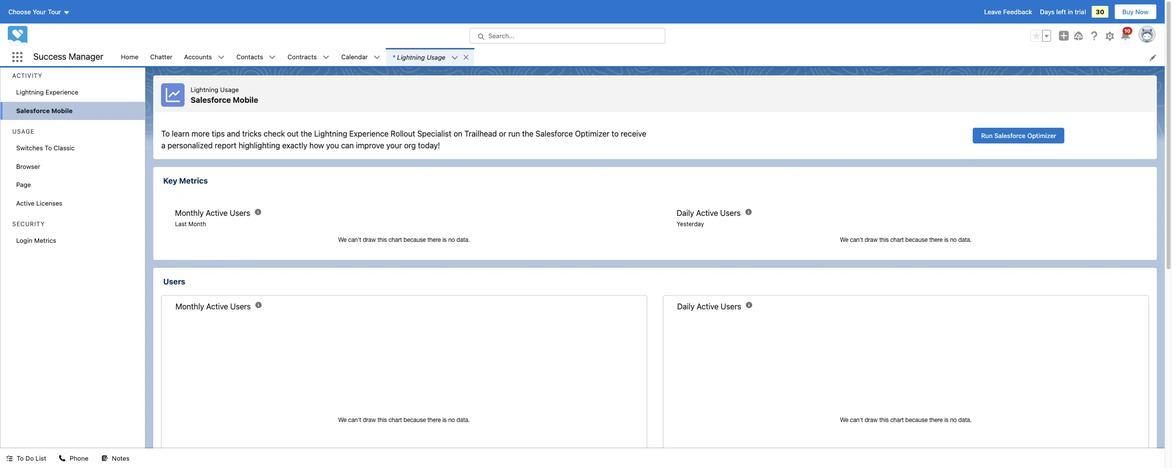 Task type: describe. For each thing, give the bounding box(es) containing it.
now
[[1136, 8, 1149, 16]]

accounts list item
[[178, 48, 231, 66]]

buy
[[1123, 8, 1134, 16]]

to do list
[[17, 454, 46, 462]]

specialist
[[417, 129, 452, 138]]

buy now button
[[1114, 4, 1157, 20]]

check
[[264, 129, 285, 138]]

today!
[[418, 141, 440, 150]]

optimizer inside to learn more tips and tricks check out the lightning experience rollout specialist on trailhead or run the                      salesforce optimizer to receive a personalized report highlighting exactly how you can improve your org today!
[[575, 129, 610, 138]]

salesforce right run
[[995, 132, 1026, 140]]

you
[[326, 141, 339, 150]]

usage inside lightning usage salesforce mobile
[[220, 86, 239, 94]]

0 horizontal spatial mobile
[[51, 107, 73, 114]]

org
[[404, 141, 416, 150]]

metrics for key metrics
[[179, 176, 208, 185]]

metrics for login metrics
[[34, 237, 56, 244]]

list containing home
[[115, 48, 1165, 66]]

and
[[227, 129, 240, 138]]

success
[[33, 52, 66, 62]]

* lightning usage
[[392, 53, 446, 61]]

login metrics
[[16, 237, 56, 244]]

days
[[1040, 8, 1055, 16]]

on
[[454, 129, 463, 138]]

contracts
[[288, 53, 317, 61]]

calendar list item
[[335, 48, 386, 66]]

leave feedback
[[984, 8, 1032, 16]]

manager
[[69, 52, 103, 62]]

choose
[[8, 8, 31, 16]]

learn
[[172, 129, 190, 138]]

how
[[309, 141, 324, 150]]

salesforce mobile
[[16, 107, 73, 114]]

text default image for contracts
[[323, 54, 330, 61]]

lightning usage salesforce mobile
[[191, 86, 258, 104]]

trial
[[1075, 8, 1086, 16]]

phone button
[[53, 449, 94, 468]]

success manager
[[33, 52, 103, 62]]

choose your tour button
[[8, 4, 70, 20]]

contacts list item
[[231, 48, 282, 66]]

buy now
[[1123, 8, 1149, 16]]

page
[[16, 181, 31, 189]]

chatter
[[150, 53, 172, 61]]

1 vertical spatial daily
[[677, 302, 695, 311]]

to for to learn more tips and tricks check out the lightning experience rollout specialist on trailhead or run the                      salesforce optimizer to receive a personalized report highlighting exactly how you can improve your org today!
[[161, 129, 170, 138]]

home link
[[115, 48, 144, 66]]

list
[[36, 454, 46, 462]]

left
[[1057, 8, 1066, 16]]

mobile inside lightning usage salesforce mobile
[[233, 95, 258, 104]]

lightning usage logo image
[[161, 83, 185, 107]]

tour
[[48, 8, 61, 16]]

trailhead
[[465, 129, 497, 138]]

chatter link
[[144, 48, 178, 66]]

days left in trial
[[1040, 8, 1086, 16]]

key
[[163, 176, 177, 185]]

run salesforce optimizer
[[981, 132, 1057, 140]]

1 vertical spatial daily active users
[[677, 302, 741, 311]]

0 vertical spatial monthly active users
[[175, 209, 250, 217]]

calendar
[[341, 53, 368, 61]]

text default image for contacts
[[269, 54, 276, 61]]

accounts
[[184, 53, 212, 61]]

lightning experience
[[16, 88, 78, 96]]

contacts
[[236, 53, 263, 61]]

can
[[341, 141, 354, 150]]

switches to classic
[[16, 144, 75, 152]]

to for to do list
[[17, 454, 24, 462]]

10 button
[[1120, 27, 1133, 42]]

to do list button
[[0, 449, 52, 468]]

to
[[612, 129, 619, 138]]

highlighting
[[239, 141, 280, 150]]

switches
[[16, 144, 43, 152]]

text default image for accounts
[[218, 54, 225, 61]]

receive
[[621, 129, 647, 138]]

contacts link
[[231, 48, 269, 66]]

leave
[[984, 8, 1002, 16]]

licenses
[[36, 199, 62, 207]]

notes button
[[95, 449, 135, 468]]

30
[[1096, 8, 1105, 16]]

leave feedback link
[[984, 8, 1032, 16]]

0 vertical spatial daily
[[677, 209, 694, 217]]

exactly
[[282, 141, 307, 150]]

personalized
[[168, 141, 213, 150]]

search...
[[488, 32, 515, 40]]

month
[[188, 220, 206, 228]]



Task type: vqa. For each thing, say whether or not it's contained in the screenshot.
the leftmost Experience
yes



Task type: locate. For each thing, give the bounding box(es) containing it.
daily active users
[[677, 209, 741, 217], [677, 302, 741, 311]]

text default image inside to do list button
[[6, 455, 13, 462]]

text default image inside contacts list item
[[269, 54, 276, 61]]

report
[[215, 141, 237, 150]]

text default image right contacts
[[269, 54, 276, 61]]

experience
[[46, 88, 78, 96], [349, 129, 389, 138]]

tips
[[212, 129, 225, 138]]

a
[[161, 141, 165, 150]]

0 horizontal spatial to
[[17, 454, 24, 462]]

phone
[[70, 454, 88, 462]]

usage
[[427, 53, 446, 61], [220, 86, 239, 94], [12, 128, 34, 135]]

salesforce
[[191, 95, 231, 104], [16, 107, 50, 114], [536, 129, 573, 138], [995, 132, 1026, 140]]

optimizer
[[575, 129, 610, 138], [1028, 132, 1057, 140]]

2 horizontal spatial usage
[[427, 53, 446, 61]]

1 horizontal spatial usage
[[220, 86, 239, 94]]

lightning down activity
[[16, 88, 44, 96]]

last
[[175, 220, 187, 228]]

improve
[[356, 141, 384, 150]]

in
[[1068, 8, 1073, 16]]

text default image inside "calendar" list item
[[374, 54, 381, 61]]

to left classic
[[45, 144, 52, 152]]

contracts list item
[[282, 48, 335, 66]]

to learn more tips and tricks check out the lightning experience rollout specialist on trailhead or run the                      salesforce optimizer to receive a personalized report highlighting exactly how you can improve your org today!
[[161, 129, 647, 150]]

1 horizontal spatial optimizer
[[1028, 132, 1057, 140]]

10
[[1125, 28, 1131, 34]]

accounts link
[[178, 48, 218, 66]]

daily
[[677, 209, 694, 217], [677, 302, 695, 311]]

run
[[508, 129, 520, 138]]

list item containing *
[[386, 48, 474, 66]]

experience inside to learn more tips and tricks check out the lightning experience rollout specialist on trailhead or run the                      salesforce optimizer to receive a personalized report highlighting exactly how you can improve your org today!
[[349, 129, 389, 138]]

home
[[121, 53, 139, 61]]

1 horizontal spatial the
[[522, 129, 534, 138]]

text default image inside accounts list item
[[218, 54, 225, 61]]

text default image inside phone 'button'
[[59, 455, 66, 462]]

run salesforce optimizer link
[[973, 128, 1065, 143]]

2 vertical spatial usage
[[12, 128, 34, 135]]

text default image inside contracts list item
[[323, 54, 330, 61]]

text default image left the do
[[6, 455, 13, 462]]

text default image right the contracts
[[323, 54, 330, 61]]

1 horizontal spatial to
[[45, 144, 52, 152]]

to up a
[[161, 129, 170, 138]]

key metrics
[[163, 176, 208, 185]]

feedback
[[1003, 8, 1032, 16]]

0 horizontal spatial the
[[301, 129, 312, 138]]

users
[[230, 209, 250, 217], [720, 209, 741, 217], [163, 277, 185, 286], [230, 302, 251, 311], [721, 302, 741, 311]]

0 vertical spatial daily active users
[[677, 209, 741, 217]]

0 horizontal spatial optimizer
[[575, 129, 610, 138]]

salesforce down lightning experience
[[16, 107, 50, 114]]

usage down contacts link
[[220, 86, 239, 94]]

rollout
[[391, 129, 415, 138]]

metrics right login
[[34, 237, 56, 244]]

2 vertical spatial to
[[17, 454, 24, 462]]

more
[[192, 129, 210, 138]]

metrics
[[179, 176, 208, 185], [34, 237, 56, 244]]

mobile up tricks
[[233, 95, 258, 104]]

last month
[[175, 220, 206, 228]]

mobile down lightning experience
[[51, 107, 73, 114]]

your
[[386, 141, 402, 150]]

out
[[287, 129, 299, 138]]

1 vertical spatial monthly
[[175, 302, 204, 311]]

1 horizontal spatial experience
[[349, 129, 389, 138]]

salesforce inside to learn more tips and tricks check out the lightning experience rollout specialist on trailhead or run the                      salesforce optimizer to receive a personalized report highlighting exactly how you can improve your org today!
[[536, 129, 573, 138]]

0 vertical spatial usage
[[427, 53, 446, 61]]

list
[[115, 48, 1165, 66]]

to
[[161, 129, 170, 138], [45, 144, 52, 152], [17, 454, 24, 462]]

0 horizontal spatial metrics
[[34, 237, 56, 244]]

your
[[33, 8, 46, 16]]

1 vertical spatial mobile
[[51, 107, 73, 114]]

run
[[981, 132, 993, 140]]

text default image
[[463, 54, 470, 61], [374, 54, 381, 61], [451, 54, 458, 61], [101, 455, 108, 462]]

1 horizontal spatial mobile
[[233, 95, 258, 104]]

text default image
[[218, 54, 225, 61], [269, 54, 276, 61], [323, 54, 330, 61], [6, 455, 13, 462], [59, 455, 66, 462]]

yesterday
[[677, 220, 704, 228]]

lightning
[[397, 53, 425, 61], [191, 86, 218, 94], [16, 88, 44, 96], [314, 129, 347, 138]]

usage right "*"
[[427, 53, 446, 61]]

*
[[392, 53, 395, 61]]

2 the from the left
[[522, 129, 534, 138]]

lightning right "*"
[[397, 53, 425, 61]]

to inside to learn more tips and tricks check out the lightning experience rollout specialist on trailhead or run the                      salesforce optimizer to receive a personalized report highlighting exactly how you can improve your org today!
[[161, 129, 170, 138]]

security
[[12, 220, 45, 228]]

salesforce up tips
[[191, 95, 231, 104]]

1 vertical spatial experience
[[349, 129, 389, 138]]

calendar link
[[335, 48, 374, 66]]

choose your tour
[[8, 8, 61, 16]]

0 vertical spatial mobile
[[233, 95, 258, 104]]

group
[[1031, 30, 1051, 42]]

the right the run
[[522, 129, 534, 138]]

experience up improve
[[349, 129, 389, 138]]

0 vertical spatial to
[[161, 129, 170, 138]]

browser
[[16, 162, 40, 170]]

text default image inside notes button
[[101, 455, 108, 462]]

text default image left phone
[[59, 455, 66, 462]]

the right 'out'
[[301, 129, 312, 138]]

list item
[[386, 48, 474, 66]]

1 vertical spatial usage
[[220, 86, 239, 94]]

activity
[[12, 72, 42, 79]]

0 vertical spatial monthly
[[175, 209, 204, 217]]

login
[[16, 237, 32, 244]]

0 vertical spatial metrics
[[179, 176, 208, 185]]

lightning inside to learn more tips and tricks check out the lightning experience rollout specialist on trailhead or run the                      salesforce optimizer to receive a personalized report highlighting exactly how you can improve your org today!
[[314, 129, 347, 138]]

contracts link
[[282, 48, 323, 66]]

active licenses
[[16, 199, 62, 207]]

1 the from the left
[[301, 129, 312, 138]]

usage up switches
[[12, 128, 34, 135]]

0 horizontal spatial experience
[[46, 88, 78, 96]]

or
[[499, 129, 506, 138]]

active
[[16, 199, 35, 207], [206, 209, 228, 217], [696, 209, 718, 217], [206, 302, 228, 311], [697, 302, 719, 311]]

experience up salesforce mobile
[[46, 88, 78, 96]]

classic
[[54, 144, 75, 152]]

metrics right key
[[179, 176, 208, 185]]

lightning right lightning usage logo
[[191, 86, 218, 94]]

0 vertical spatial experience
[[46, 88, 78, 96]]

monthly active users
[[175, 209, 250, 217], [175, 302, 251, 311]]

salesforce right the run
[[536, 129, 573, 138]]

do
[[26, 454, 34, 462]]

search... button
[[469, 28, 665, 44]]

1 vertical spatial metrics
[[34, 237, 56, 244]]

to inside button
[[17, 454, 24, 462]]

text default image right accounts
[[218, 54, 225, 61]]

mobile
[[233, 95, 258, 104], [51, 107, 73, 114]]

salesforce inside lightning usage salesforce mobile
[[191, 95, 231, 104]]

2 horizontal spatial to
[[161, 129, 170, 138]]

lightning up you
[[314, 129, 347, 138]]

1 horizontal spatial metrics
[[179, 176, 208, 185]]

0 horizontal spatial usage
[[12, 128, 34, 135]]

lightning inside lightning usage salesforce mobile
[[191, 86, 218, 94]]

tricks
[[242, 129, 262, 138]]

to left the do
[[17, 454, 24, 462]]

1 vertical spatial monthly active users
[[175, 302, 251, 311]]

notes
[[112, 454, 129, 462]]

1 vertical spatial to
[[45, 144, 52, 152]]



